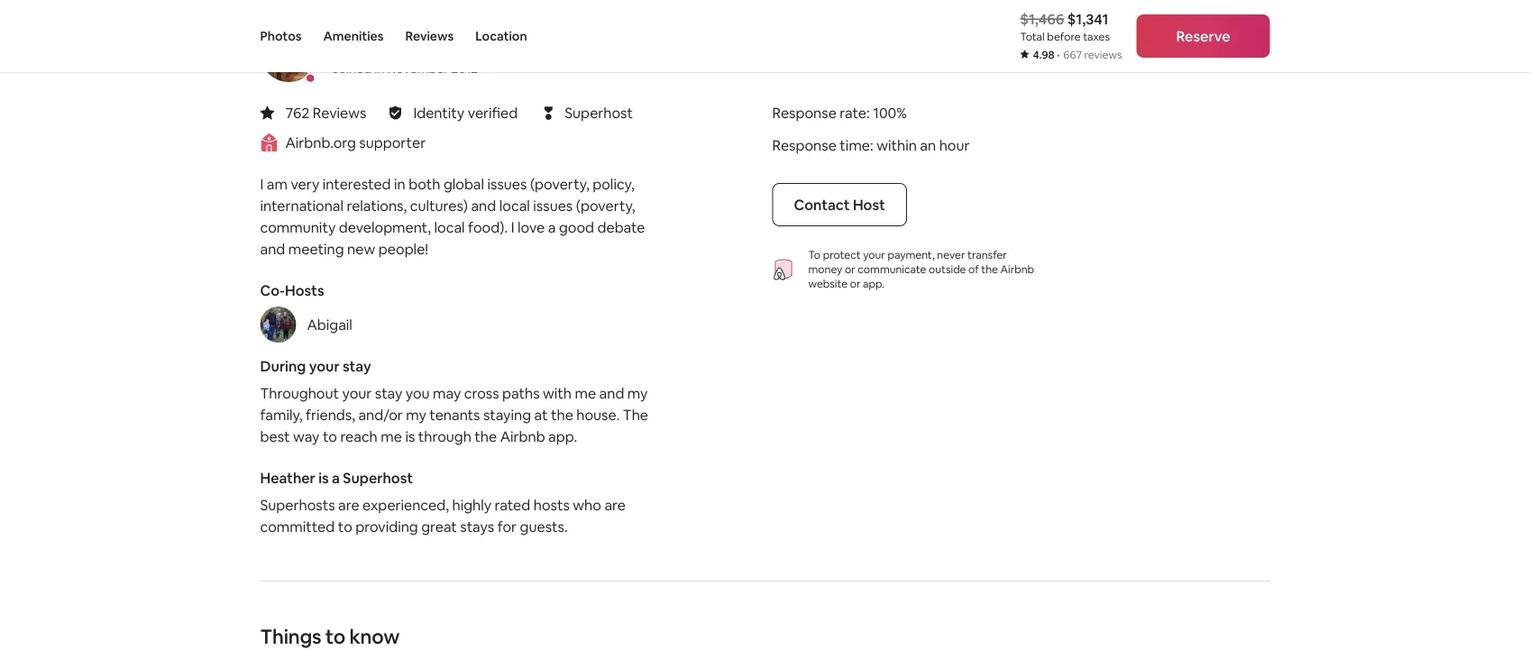 Task type: describe. For each thing, give the bounding box(es) containing it.
0 horizontal spatial issues
[[488, 175, 527, 193]]

providing
[[356, 517, 418, 536]]

1 horizontal spatial i
[[511, 218, 515, 236]]

a inside 'i am very interested in both global issues (poverty, policy, international relations, cultures) and local issues (poverty, community development, local food).  i love a good debate and meeting new people!'
[[548, 218, 556, 236]]

house.
[[577, 405, 620, 424]]

airbnb inside 'to protect your payment, never transfer money or communicate outside of the airbnb website or app.'
[[1001, 263, 1035, 277]]

amenities
[[323, 28, 384, 44]]

2 are from the left
[[605, 496, 626, 514]]

0 horizontal spatial me
[[381, 427, 402, 446]]

location
[[476, 28, 527, 44]]

am
[[267, 175, 288, 193]]

0 horizontal spatial my
[[406, 405, 426, 424]]

good
[[559, 218, 594, 236]]

4.98
[[1033, 48, 1055, 62]]

762
[[285, 103, 310, 122]]

cultures)
[[410, 196, 468, 215]]

contact
[[794, 195, 850, 214]]

·
[[1057, 48, 1060, 62]]

1 horizontal spatial and
[[471, 196, 496, 215]]

heather is a superhost superhosts are experienced, highly rated hosts who are committed to providing great stays for guests.
[[260, 469, 626, 536]]

community
[[260, 218, 336, 236]]

guests.
[[520, 517, 568, 536]]

762 reviews
[[285, 103, 367, 122]]

joined
[[332, 60, 372, 77]]

2 vertical spatial to
[[325, 624, 345, 649]]

food).
[[468, 218, 508, 236]]

response rate : 100%
[[773, 103, 907, 122]]

website
[[809, 277, 848, 291]]

never
[[937, 248, 966, 262]]

you
[[406, 384, 430, 402]]

money
[[809, 263, 843, 277]]

: for response rate
[[867, 103, 870, 122]]

co-
[[260, 281, 285, 300]]

hour
[[940, 136, 970, 154]]

and inside during your stay throughout your stay you may cross paths with me and my family, friends, and/or my tenants staying at the house.  the best way to reach me is through the airbnb app.
[[599, 384, 625, 402]]

to inside the heather is a superhost superhosts are experienced, highly rated hosts who are committed to providing great stays for guests.
[[338, 517, 352, 536]]

identity verified
[[414, 103, 518, 122]]

reviews
[[1085, 48, 1123, 62]]

1 horizontal spatial my
[[628, 384, 648, 402]]

reserve
[[1177, 27, 1231, 45]]

love
[[518, 218, 545, 236]]

1 horizontal spatial stay
[[375, 384, 403, 402]]

by
[[404, 28, 426, 54]]

meeting
[[288, 240, 344, 258]]

airbnb.org supporter
[[285, 133, 426, 152]]

learn more about the host, abigail. image
[[260, 307, 296, 343]]

within
[[877, 136, 917, 154]]

1 vertical spatial reviews
[[313, 103, 367, 122]]

transfer
[[968, 248, 1007, 262]]

in for very
[[394, 175, 406, 193]]

great
[[421, 517, 457, 536]]

i am very interested in both global issues (poverty, policy, international relations, cultures) and local issues (poverty, community development, local food).  i love a good debate and meeting new people!
[[260, 175, 645, 258]]

airbnb.org
[[285, 133, 356, 152]]

interested
[[323, 175, 391, 193]]

hosted by heather joined in november 2012
[[332, 28, 505, 77]]

identity
[[414, 103, 465, 122]]

rated
[[495, 496, 531, 514]]

2 vertical spatial the
[[475, 427, 497, 446]]

0 vertical spatial (poverty,
[[530, 175, 590, 193]]

0 vertical spatial i
[[260, 175, 264, 193]]

both
[[409, 175, 441, 193]]

a inside the heather is a superhost superhosts are experienced, highly rated hosts who are committed to providing great stays for guests.
[[332, 469, 340, 487]]

november
[[387, 60, 449, 77]]

an
[[920, 136, 936, 154]]

heather inside the heather is a superhost superhosts are experienced, highly rated hosts who are committed to providing great stays for guests.
[[260, 469, 316, 487]]

verified
[[468, 103, 518, 122]]

0 vertical spatial or
[[845, 263, 856, 277]]

very
[[291, 175, 320, 193]]

things to know
[[260, 624, 400, 649]]

app. inside 'to protect your payment, never transfer money or communicate outside of the airbnb website or app.'
[[863, 277, 885, 291]]

abigail
[[307, 315, 353, 334]]

tenants
[[430, 405, 480, 424]]

location button
[[476, 0, 527, 72]]

response time : within an hour
[[773, 136, 970, 154]]

hosts
[[285, 281, 324, 300]]

during
[[260, 357, 306, 375]]

reach
[[340, 427, 378, 446]]

host
[[853, 195, 886, 214]]

2012
[[451, 60, 478, 77]]

with
[[543, 384, 572, 402]]

the
[[623, 405, 649, 424]]

4.98 · 667 reviews
[[1033, 48, 1123, 62]]

response for response rate
[[773, 103, 837, 122]]

things
[[260, 624, 321, 649]]



Task type: locate. For each thing, give the bounding box(es) containing it.
is inside during your stay throughout your stay you may cross paths with me and my family, friends, and/or my tenants staying at the house.  the best way to reach me is through the airbnb app.
[[405, 427, 415, 446]]

is up superhosts
[[319, 469, 329, 487]]

: left within
[[870, 136, 874, 154]]

in inside 'i am very interested in both global issues (poverty, policy, international relations, cultures) and local issues (poverty, community development, local food).  i love a good debate and meeting new people!'
[[394, 175, 406, 193]]

0 horizontal spatial the
[[475, 427, 497, 446]]

1 horizontal spatial your
[[342, 384, 372, 402]]

the down staying
[[475, 427, 497, 446]]

before
[[1048, 30, 1081, 44]]

and up food).
[[471, 196, 496, 215]]

0 horizontal spatial i
[[260, 175, 264, 193]]

taxes
[[1083, 30, 1110, 44]]

0 horizontal spatial are
[[338, 496, 360, 514]]

hosts
[[534, 496, 570, 514]]

0 vertical spatial the
[[982, 263, 999, 277]]

in right joined at the top left of the page
[[375, 60, 385, 77]]

reviews
[[405, 28, 454, 44], [313, 103, 367, 122]]

1 horizontal spatial me
[[575, 384, 596, 402]]

0 vertical spatial a
[[548, 218, 556, 236]]

a
[[548, 218, 556, 236], [332, 469, 340, 487]]

co-hosts
[[260, 281, 324, 300]]

a up superhosts
[[332, 469, 340, 487]]

communicate
[[858, 263, 927, 277]]

me
[[575, 384, 596, 402], [381, 427, 402, 446]]

1 vertical spatial i
[[511, 218, 515, 236]]

1 horizontal spatial reviews
[[405, 28, 454, 44]]

i left love
[[511, 218, 515, 236]]

$1,466
[[1021, 9, 1065, 28]]

a right love
[[548, 218, 556, 236]]

1 vertical spatial the
[[551, 405, 574, 424]]

people!
[[379, 240, 428, 258]]

know
[[350, 624, 400, 649]]

1 vertical spatial and
[[260, 240, 285, 258]]

supporter
[[359, 133, 426, 152]]

reviews up airbnb.org supporter
[[313, 103, 367, 122]]

0 vertical spatial your
[[863, 248, 886, 262]]

1 horizontal spatial are
[[605, 496, 626, 514]]

your up and/or
[[342, 384, 372, 402]]

$1,466 $1,341 total before taxes
[[1021, 9, 1110, 44]]

issues up love
[[533, 196, 573, 215]]

1 horizontal spatial airbnb
[[1001, 263, 1035, 277]]

0 vertical spatial issues
[[488, 175, 527, 193]]

2 horizontal spatial and
[[599, 384, 625, 402]]

0 vertical spatial :
[[867, 103, 870, 122]]

contact host link
[[773, 183, 907, 226]]

1 vertical spatial or
[[850, 277, 861, 291]]

0 vertical spatial superhost
[[565, 104, 633, 122]]

100%
[[873, 103, 907, 122]]

best
[[260, 427, 290, 446]]

are up providing
[[338, 496, 360, 514]]

0 horizontal spatial airbnb
[[500, 427, 545, 446]]

and up house.
[[599, 384, 625, 402]]

stay down abigail
[[343, 357, 371, 375]]

to down 'friends,'
[[323, 427, 337, 446]]

local down cultures) at the left of the page
[[434, 218, 465, 236]]

2 horizontal spatial the
[[982, 263, 999, 277]]

highly
[[452, 496, 492, 514]]

0 vertical spatial in
[[375, 60, 385, 77]]

response for response time
[[773, 136, 837, 154]]

hosted
[[332, 28, 400, 54]]

0 vertical spatial to
[[323, 427, 337, 446]]

is inside the heather is a superhost superhosts are experienced, highly rated hosts who are committed to providing great stays for guests.
[[319, 469, 329, 487]]

are
[[338, 496, 360, 514], [605, 496, 626, 514]]

your up throughout
[[309, 357, 340, 375]]

during your stay throughout your stay you may cross paths with me and my family, friends, and/or my tenants staying at the house.  the best way to reach me is through the airbnb app.
[[260, 357, 649, 446]]

(poverty, down policy,
[[576, 196, 636, 215]]

photos
[[260, 28, 302, 44]]

0 horizontal spatial your
[[309, 357, 340, 375]]

my
[[628, 384, 648, 402], [406, 405, 426, 424]]

1 horizontal spatial in
[[394, 175, 406, 193]]

local up love
[[499, 196, 530, 215]]

time
[[840, 136, 870, 154]]

may
[[433, 384, 461, 402]]

to left know
[[325, 624, 345, 649]]

app. down communicate
[[863, 277, 885, 291]]

1 horizontal spatial local
[[499, 196, 530, 215]]

learn more about the host, abigail. image
[[260, 307, 296, 343]]

i left 'am'
[[260, 175, 264, 193]]

response left rate
[[773, 103, 837, 122]]

or
[[845, 263, 856, 277], [850, 277, 861, 291]]

and down "community"
[[260, 240, 285, 258]]

1 vertical spatial heather
[[260, 469, 316, 487]]

0 horizontal spatial superhost
[[343, 469, 413, 487]]

photos button
[[260, 0, 302, 72]]

1 horizontal spatial app.
[[863, 277, 885, 291]]

1 vertical spatial my
[[406, 405, 426, 424]]

0 horizontal spatial stay
[[343, 357, 371, 375]]

$1,341
[[1068, 9, 1109, 28]]

0 vertical spatial response
[[773, 103, 837, 122]]

2 vertical spatial your
[[342, 384, 372, 402]]

debate
[[598, 218, 645, 236]]

0 vertical spatial my
[[628, 384, 648, 402]]

1 vertical spatial in
[[394, 175, 406, 193]]

policy,
[[593, 175, 635, 193]]

1 vertical spatial issues
[[533, 196, 573, 215]]

at
[[534, 405, 548, 424]]

in for heather
[[375, 60, 385, 77]]

superhost inside the heather is a superhost superhosts are experienced, highly rated hosts who are committed to providing great stays for guests.
[[343, 469, 413, 487]]

1 horizontal spatial superhost
[[565, 104, 633, 122]]

1 vertical spatial app.
[[549, 427, 577, 446]]

0 vertical spatial is
[[405, 427, 415, 446]]

0 horizontal spatial app.
[[549, 427, 577, 446]]

or down protect
[[845, 263, 856, 277]]

󰀃
[[544, 102, 553, 124]]

app. inside during your stay throughout your stay you may cross paths with me and my family, friends, and/or my tenants staying at the house.  the best way to reach me is through the airbnb app.
[[549, 427, 577, 446]]

development,
[[339, 218, 431, 236]]

1 vertical spatial response
[[773, 136, 837, 154]]

0 vertical spatial heather
[[430, 28, 505, 54]]

2 horizontal spatial your
[[863, 248, 886, 262]]

cross
[[464, 384, 499, 402]]

heather inside hosted by heather joined in november 2012
[[430, 28, 505, 54]]

response
[[773, 103, 837, 122], [773, 136, 837, 154]]

experienced,
[[363, 496, 449, 514]]

to protect your payment, never transfer money or communicate outside of the airbnb website or app.
[[809, 248, 1035, 291]]

heather up 2012
[[430, 28, 505, 54]]

: for response time
[[870, 136, 874, 154]]

1 horizontal spatial heather
[[430, 28, 505, 54]]

0 horizontal spatial is
[[319, 469, 329, 487]]

who
[[573, 496, 602, 514]]

response down response rate : 100%
[[773, 136, 837, 154]]

app.
[[863, 277, 885, 291], [549, 427, 577, 446]]

1 horizontal spatial the
[[551, 405, 574, 424]]

staying
[[483, 405, 531, 424]]

1 vertical spatial stay
[[375, 384, 403, 402]]

for
[[498, 517, 517, 536]]

1 vertical spatial your
[[309, 357, 340, 375]]

stay up and/or
[[375, 384, 403, 402]]

rate
[[840, 103, 867, 122]]

1 horizontal spatial issues
[[533, 196, 573, 215]]

or right website
[[850, 277, 861, 291]]

1 are from the left
[[338, 496, 360, 514]]

0 vertical spatial and
[[471, 196, 496, 215]]

1 horizontal spatial a
[[548, 218, 556, 236]]

stays
[[460, 517, 494, 536]]

2 vertical spatial and
[[599, 384, 625, 402]]

paths
[[503, 384, 540, 402]]

667
[[1064, 48, 1082, 62]]

friends,
[[306, 405, 355, 424]]

airbnb down transfer
[[1001, 263, 1035, 277]]

family,
[[260, 405, 303, 424]]

total
[[1021, 30, 1045, 44]]

is
[[405, 427, 415, 446], [319, 469, 329, 487]]

through
[[418, 427, 472, 446]]

me down and/or
[[381, 427, 402, 446]]

0 vertical spatial app.
[[863, 277, 885, 291]]

: left 100%
[[867, 103, 870, 122]]

to
[[809, 248, 821, 262]]

issues right global
[[488, 175, 527, 193]]

throughout
[[260, 384, 339, 402]]

outside
[[929, 263, 967, 277]]

airbnb down staying
[[500, 427, 545, 446]]

my down you
[[406, 405, 426, 424]]

1 vertical spatial (poverty,
[[576, 196, 636, 215]]

your up communicate
[[863, 248, 886, 262]]

to left providing
[[338, 517, 352, 536]]

1 vertical spatial local
[[434, 218, 465, 236]]

heather up superhosts
[[260, 469, 316, 487]]

in inside hosted by heather joined in november 2012
[[375, 60, 385, 77]]

superhosts
[[260, 496, 335, 514]]

are right who
[[605, 496, 626, 514]]

the down transfer
[[982, 263, 999, 277]]

0 vertical spatial reviews
[[405, 28, 454, 44]]

app. down house.
[[549, 427, 577, 446]]

reserve button
[[1137, 14, 1271, 58]]

2 response from the top
[[773, 136, 837, 154]]

1 vertical spatial :
[[870, 136, 874, 154]]

superhost right 󰀃
[[565, 104, 633, 122]]

0 vertical spatial stay
[[343, 357, 371, 375]]

contact host
[[794, 195, 886, 214]]

0 horizontal spatial reviews
[[313, 103, 367, 122]]

:
[[867, 103, 870, 122], [870, 136, 874, 154]]

my up the
[[628, 384, 648, 402]]

new
[[347, 240, 376, 258]]

1 response from the top
[[773, 103, 837, 122]]

0 vertical spatial local
[[499, 196, 530, 215]]

1 vertical spatial me
[[381, 427, 402, 446]]

in
[[375, 60, 385, 77], [394, 175, 406, 193]]

in left the both
[[394, 175, 406, 193]]

1 vertical spatial airbnb
[[500, 427, 545, 446]]

1 vertical spatial superhost
[[343, 469, 413, 487]]

1 vertical spatial a
[[332, 469, 340, 487]]

way
[[293, 427, 320, 446]]

heather
[[430, 28, 505, 54], [260, 469, 316, 487]]

relations,
[[347, 196, 407, 215]]

international
[[260, 196, 344, 215]]

airbnb inside during your stay throughout your stay you may cross paths with me and my family, friends, and/or my tenants staying at the house.  the best way to reach me is through the airbnb app.
[[500, 427, 545, 446]]

heather is a superhost. learn more about heather. image
[[260, 24, 318, 82], [260, 24, 318, 82]]

reviews button
[[405, 0, 454, 72]]

1 vertical spatial is
[[319, 469, 329, 487]]

(poverty, up "good" at the left top of the page
[[530, 175, 590, 193]]

0 horizontal spatial in
[[375, 60, 385, 77]]

0 horizontal spatial local
[[434, 218, 465, 236]]

issues
[[488, 175, 527, 193], [533, 196, 573, 215]]

0 horizontal spatial heather
[[260, 469, 316, 487]]

reviews up november
[[405, 28, 454, 44]]

and/or
[[359, 405, 403, 424]]

1 horizontal spatial is
[[405, 427, 415, 446]]

airbnb
[[1001, 263, 1035, 277], [500, 427, 545, 446]]

0 vertical spatial me
[[575, 384, 596, 402]]

to inside during your stay throughout your stay you may cross paths with me and my family, friends, and/or my tenants staying at the house.  the best way to reach me is through the airbnb app.
[[323, 427, 337, 446]]

payment,
[[888, 248, 935, 262]]

0 horizontal spatial and
[[260, 240, 285, 258]]

stay
[[343, 357, 371, 375], [375, 384, 403, 402]]

0 vertical spatial airbnb
[[1001, 263, 1035, 277]]

me up house.
[[575, 384, 596, 402]]

1 vertical spatial to
[[338, 517, 352, 536]]

0 horizontal spatial a
[[332, 469, 340, 487]]

superhost up experienced,
[[343, 469, 413, 487]]

(poverty,
[[530, 175, 590, 193], [576, 196, 636, 215]]

your inside 'to protect your payment, never transfer money or communicate outside of the airbnb website or app.'
[[863, 248, 886, 262]]

the inside 'to protect your payment, never transfer money or communicate outside of the airbnb website or app.'
[[982, 263, 999, 277]]

the right the at
[[551, 405, 574, 424]]

is left through
[[405, 427, 415, 446]]



Task type: vqa. For each thing, say whether or not it's contained in the screenshot.
the bottommost airbnb
yes



